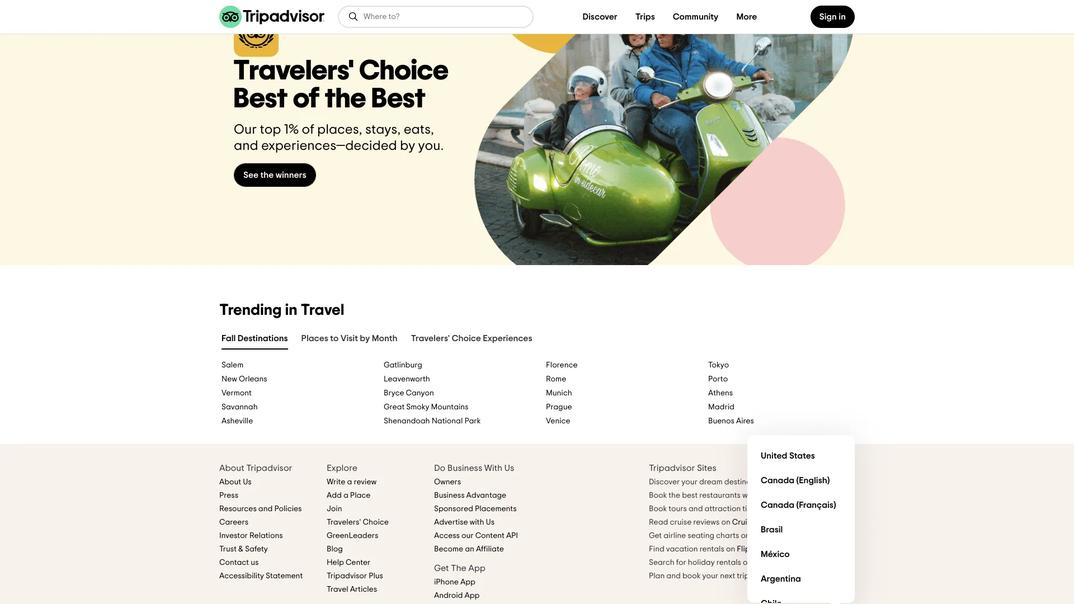 Task type: describe. For each thing, give the bounding box(es) containing it.
trip
[[737, 573, 750, 580]]

winners
[[276, 171, 306, 179]]

buenos
[[709, 418, 735, 425]]

jetsetter
[[783, 479, 816, 486]]

porto link
[[709, 375, 853, 384]]

porto
[[709, 376, 728, 383]]

write
[[327, 479, 346, 486]]

flipkey
[[737, 546, 763, 554]]

placements
[[475, 505, 517, 513]]

national
[[432, 418, 463, 425]]

press
[[219, 492, 239, 500]]

0 vertical spatial travel
[[301, 303, 345, 318]]

travel articles link
[[327, 586, 377, 594]]

1 horizontal spatial us
[[486, 519, 495, 527]]

orleans
[[239, 376, 267, 383]]

cruise
[[670, 519, 692, 527]]

add a place link
[[327, 492, 371, 500]]

by inside our top 1% of places, stays, eats, and experiences—decided by you.
[[400, 139, 415, 153]]

tickets
[[743, 505, 766, 513]]

advantage
[[467, 492, 507, 500]]

salem
[[222, 362, 244, 369]]

asheville link
[[222, 417, 366, 426]]

tab list containing fall destinations
[[206, 329, 869, 352]]

tripadvisor inside 'about tripadvisor about us press resources and policies careers investor relations trust & safety contact us accessibility statement'
[[246, 464, 293, 473]]

articles
[[350, 586, 377, 594]]

shenandoah national park
[[384, 418, 481, 425]]

attraction
[[705, 505, 741, 513]]

buenos aires
[[709, 418, 755, 425]]

great smoky mountains link
[[384, 403, 528, 412]]

help
[[327, 559, 344, 567]]

experiences
[[483, 334, 533, 343]]

more
[[737, 12, 758, 21]]

aires
[[737, 418, 755, 425]]

mountains
[[431, 404, 469, 411]]

the inside tripadvisor sites discover your dream destination with jetsetter book the best restaurants with book tours and attraction tickets on viator read cruise reviews on cruise critic get airline seating charts on seat guru find vacation rentals on flipkey search for holiday rentals on holiday lettings plan and book your next trip with reco trip designers
[[669, 492, 681, 500]]

with right trip
[[752, 573, 766, 580]]

1 vertical spatial app
[[461, 579, 476, 587]]

trust & safety link
[[219, 546, 268, 554]]

1 vertical spatial business
[[434, 492, 465, 500]]

destination
[[725, 479, 765, 486]]

1 vertical spatial your
[[703, 573, 719, 580]]

0 vertical spatial a
[[347, 479, 352, 486]]

trending
[[219, 303, 282, 318]]

on up critic on the bottom right
[[768, 505, 777, 513]]

canada for canada (english)
[[761, 477, 795, 486]]

travelers' choice link
[[327, 519, 389, 527]]

smoky
[[407, 404, 430, 411]]

write a review link
[[327, 479, 377, 486]]

menu containing united states
[[748, 435, 855, 605]]

sign
[[820, 12, 837, 21]]

argentina link
[[757, 568, 846, 592]]

Search search field
[[364, 12, 524, 22]]

sponsored
[[434, 505, 473, 513]]

the inside travelers' choice best of the best
[[325, 85, 367, 113]]

us for with
[[505, 464, 515, 473]]

athens
[[709, 390, 733, 397]]

choice inside explore write a review add a place join travelers' choice greenleaders blog help center tripadvisor plus travel articles
[[363, 519, 389, 527]]

choice for travelers' choice best of the best
[[359, 57, 449, 85]]

&
[[239, 546, 244, 554]]

advertise
[[434, 519, 468, 527]]

experiences—decided
[[261, 139, 397, 153]]

community button
[[664, 6, 728, 28]]

rome
[[546, 376, 567, 383]]

places,
[[317, 123, 363, 137]]

us for about
[[243, 479, 252, 486]]

asheville
[[222, 418, 253, 425]]

bryce canyon
[[384, 390, 434, 397]]

united
[[761, 452, 788, 461]]

investor
[[219, 532, 248, 540]]

in for trending
[[285, 303, 298, 318]]

resources
[[219, 505, 257, 513]]

on down cruise
[[741, 532, 750, 540]]

search
[[649, 559, 675, 567]]

and down best
[[689, 505, 703, 513]]

blog link
[[327, 546, 343, 554]]

explore
[[327, 464, 358, 473]]

lettings
[[784, 559, 813, 567]]

travel inside explore write a review add a place join travelers' choice greenleaders blog help center tripadvisor plus travel articles
[[327, 586, 349, 594]]

in for sign
[[839, 12, 846, 21]]

access our content api link
[[434, 532, 518, 540]]

join
[[327, 505, 342, 513]]

business advantage link
[[434, 492, 507, 500]]

api
[[507, 532, 518, 540]]

discover button
[[574, 6, 627, 28]]

and down for
[[667, 573, 681, 580]]

dream
[[700, 479, 723, 486]]

contact us link
[[219, 559, 259, 567]]

savannah
[[222, 404, 258, 411]]

brasil link
[[757, 518, 846, 543]]

on down 'charts'
[[727, 546, 736, 554]]

an
[[465, 546, 475, 554]]

about tripadvisor about us press resources and policies careers investor relations trust & safety contact us accessibility statement
[[219, 464, 303, 580]]

travelers' choice experiences button
[[409, 331, 535, 350]]

and inside our top 1% of places, stays, eats, and experiences—decided by you.
[[234, 139, 258, 153]]

reviews
[[694, 519, 720, 527]]

buenos aires link
[[709, 417, 853, 426]]

us
[[251, 559, 259, 567]]

accessibility
[[219, 573, 264, 580]]

holiday
[[754, 559, 782, 567]]

on down flipkey link at the right
[[743, 559, 753, 567]]

become
[[434, 546, 464, 554]]

plus
[[369, 573, 383, 580]]

shenandoah national park link
[[384, 417, 528, 426]]

our top 1% of places, stays, eats, and experiences—decided by you.
[[234, 123, 444, 153]]

places to visit by month button
[[299, 331, 400, 350]]

guru
[[771, 532, 788, 540]]

canada (english) link
[[757, 469, 846, 494]]

united states
[[761, 452, 816, 461]]

critic
[[757, 519, 777, 527]]

1 vertical spatial a
[[344, 492, 349, 500]]

relations
[[250, 532, 283, 540]]

on up 'charts'
[[722, 519, 731, 527]]

choice for travelers' choice experiences
[[452, 334, 481, 343]]



Task type: vqa. For each thing, say whether or not it's contained in the screenshot.
the bottom About
yes



Task type: locate. For each thing, give the bounding box(es) containing it.
investor relations link
[[219, 532, 283, 540]]

a up the add a place link
[[347, 479, 352, 486]]

1 vertical spatial choice
[[452, 334, 481, 343]]

1 vertical spatial in
[[285, 303, 298, 318]]

new
[[222, 376, 237, 383]]

best up the top
[[234, 85, 288, 113]]

2 book from the top
[[649, 505, 667, 513]]

0 vertical spatial app
[[469, 564, 486, 573]]

a
[[347, 479, 352, 486], [344, 492, 349, 500]]

and inside 'about tripadvisor about us press resources and policies careers investor relations trust & safety contact us accessibility statement'
[[259, 505, 273, 513]]

0 vertical spatial about
[[219, 464, 244, 473]]

place
[[350, 492, 371, 500]]

travelers' choice best of the best
[[234, 57, 449, 113]]

sign in
[[820, 12, 846, 21]]

discover inside tripadvisor sites discover your dream destination with jetsetter book the best restaurants with book tours and attraction tickets on viator read cruise reviews on cruise critic get airline seating charts on seat guru find vacation rentals on flipkey search for holiday rentals on holiday lettings plan and book your next trip with reco trip designers
[[649, 479, 680, 486]]

a right add
[[344, 492, 349, 500]]

venice
[[546, 418, 571, 425]]

us
[[505, 464, 515, 473], [243, 479, 252, 486], [486, 519, 495, 527]]

0 horizontal spatial get
[[434, 564, 449, 573]]

community
[[673, 12, 719, 21]]

1 vertical spatial about
[[219, 479, 241, 486]]

of right 1%
[[302, 123, 314, 137]]

tokyo link
[[709, 361, 853, 370]]

android
[[434, 592, 463, 600]]

vacation
[[667, 546, 698, 554]]

the right see
[[261, 171, 274, 179]]

tripadvisor inside tripadvisor sites discover your dream destination with jetsetter book the best restaurants with book tours and attraction tickets on viator read cruise reviews on cruise critic get airline seating charts on seat guru find vacation rentals on flipkey search for holiday rentals on holiday lettings plan and book your next trip with reco trip designers
[[649, 464, 695, 473]]

business down owners "link"
[[434, 492, 465, 500]]

app right the
[[469, 564, 486, 573]]

0 vertical spatial of
[[293, 85, 320, 113]]

see the winners
[[244, 171, 306, 179]]

0 horizontal spatial tripadvisor
[[246, 464, 293, 473]]

1 book from the top
[[649, 492, 667, 500]]

florence
[[546, 362, 578, 369]]

0 horizontal spatial the
[[261, 171, 274, 179]]

discover up tours
[[649, 479, 680, 486]]

2 horizontal spatial us
[[505, 464, 515, 473]]

of inside travelers' choice best of the best
[[293, 85, 320, 113]]

the up places,
[[325, 85, 367, 113]]

the up tours
[[669, 492, 681, 500]]

canada (français) link
[[757, 494, 846, 518]]

trip
[[788, 573, 802, 580]]

eats,
[[404, 123, 434, 137]]

flipkey link
[[737, 546, 763, 554]]

in up the destinations
[[285, 303, 298, 318]]

travelers' inside button
[[411, 334, 450, 343]]

do
[[434, 464, 446, 473]]

0 vertical spatial canada
[[761, 477, 795, 486]]

get up 'iphone'
[[434, 564, 449, 573]]

2 vertical spatial us
[[486, 519, 495, 527]]

business up owners "link"
[[448, 464, 483, 473]]

best
[[682, 492, 698, 500]]

new orleans link
[[222, 375, 366, 384]]

0 vertical spatial travelers'
[[234, 57, 354, 85]]

seat guru link
[[752, 532, 788, 540]]

argentina
[[761, 575, 802, 584]]

choice inside button
[[452, 334, 481, 343]]

1 canada from the top
[[761, 477, 795, 486]]

menu
[[748, 435, 855, 605]]

2 best from the left
[[372, 85, 426, 113]]

2 vertical spatial the
[[669, 492, 681, 500]]

explore write a review add a place join travelers' choice greenleaders blog help center tripadvisor plus travel articles
[[327, 464, 389, 594]]

rentals up next
[[717, 559, 742, 567]]

your down holiday
[[703, 573, 719, 580]]

us inside 'about tripadvisor about us press resources and policies careers investor relations trust & safety contact us accessibility statement'
[[243, 479, 252, 486]]

us up resources
[[243, 479, 252, 486]]

1 vertical spatial of
[[302, 123, 314, 137]]

by right visit
[[360, 334, 370, 343]]

0 vertical spatial choice
[[359, 57, 449, 85]]

travelers' inside travelers' choice best of the best
[[234, 57, 354, 85]]

your
[[682, 479, 698, 486], [703, 573, 719, 580]]

0 vertical spatial book
[[649, 492, 667, 500]]

by down "eats,"
[[400, 139, 415, 153]]

0 vertical spatial us
[[505, 464, 515, 473]]

1 vertical spatial get
[[434, 564, 449, 573]]

canada for canada (français)
[[761, 501, 795, 510]]

1 best from the left
[[234, 85, 288, 113]]

us up content
[[486, 519, 495, 527]]

app
[[469, 564, 486, 573], [461, 579, 476, 587], [465, 592, 480, 600]]

0 horizontal spatial in
[[285, 303, 298, 318]]

destinations
[[238, 334, 288, 343]]

best up stays,
[[372, 85, 426, 113]]

0 horizontal spatial us
[[243, 479, 252, 486]]

(english)
[[797, 477, 830, 486]]

with inside do business with us owners business advantage sponsored placements advertise with us access our content api become an affiliate
[[470, 519, 484, 527]]

travelers' inside explore write a review add a place join travelers' choice greenleaders blog help center tripadvisor plus travel articles
[[327, 519, 361, 527]]

travelers' for best
[[234, 57, 354, 85]]

2 about from the top
[[219, 479, 241, 486]]

with up 'tickets'
[[743, 492, 757, 500]]

of
[[293, 85, 320, 113], [302, 123, 314, 137]]

top
[[260, 123, 281, 137]]

and down our
[[234, 139, 258, 153]]

None search field
[[339, 7, 533, 27]]

and left policies
[[259, 505, 273, 513]]

1 horizontal spatial in
[[839, 12, 846, 21]]

of up 1%
[[293, 85, 320, 113]]

0 vertical spatial the
[[325, 85, 367, 113]]

seating
[[688, 532, 715, 540]]

about
[[219, 464, 244, 473], [219, 479, 241, 486]]

app down iphone app link
[[465, 592, 480, 600]]

restaurants
[[700, 492, 741, 500]]

vermont link
[[222, 389, 366, 398]]

tokyo
[[709, 362, 730, 369]]

rentals up holiday
[[700, 546, 725, 554]]

greenleaders link
[[327, 532, 379, 540]]

1 vertical spatial book
[[649, 505, 667, 513]]

content
[[476, 532, 505, 540]]

choice inside travelers' choice best of the best
[[359, 57, 449, 85]]

read
[[649, 519, 669, 527]]

2 vertical spatial travelers'
[[327, 519, 361, 527]]

of for the
[[293, 85, 320, 113]]

1 horizontal spatial best
[[372, 85, 426, 113]]

1 vertical spatial travel
[[327, 586, 349, 594]]

1 vertical spatial rentals
[[717, 559, 742, 567]]

1 vertical spatial by
[[360, 334, 370, 343]]

0 horizontal spatial your
[[682, 479, 698, 486]]

athens link
[[709, 389, 853, 398]]

in right sign
[[839, 12, 846, 21]]

about up press
[[219, 479, 241, 486]]

get inside tripadvisor sites discover your dream destination with jetsetter book the best restaurants with book tours and attraction tickets on viator read cruise reviews on cruise critic get airline seating charts on seat guru find vacation rentals on flipkey search for holiday rentals on holiday lettings plan and book your next trip with reco trip designers
[[649, 532, 662, 540]]

accessibility statement link
[[219, 573, 303, 580]]

0 horizontal spatial discover
[[583, 12, 618, 21]]

(français)
[[797, 501, 837, 510]]

leavenworth
[[384, 376, 430, 383]]

search image
[[348, 11, 359, 22]]

sign in link
[[811, 6, 855, 28]]

designers
[[803, 573, 839, 580]]

statement
[[266, 573, 303, 580]]

2 horizontal spatial tripadvisor
[[649, 464, 695, 473]]

see
[[244, 171, 259, 179]]

0 horizontal spatial best
[[234, 85, 288, 113]]

our
[[462, 532, 474, 540]]

discover inside button
[[583, 12, 618, 21]]

app down the
[[461, 579, 476, 587]]

munich
[[546, 390, 572, 397]]

tripadvisor
[[246, 464, 293, 473], [649, 464, 695, 473], [327, 573, 367, 580]]

tours
[[669, 505, 687, 513]]

of inside our top 1% of places, stays, eats, and experiences—decided by you.
[[302, 123, 314, 137]]

2 vertical spatial choice
[[363, 519, 389, 527]]

1 vertical spatial travelers'
[[411, 334, 450, 343]]

stays,
[[366, 123, 401, 137]]

1 horizontal spatial tripadvisor
[[327, 573, 367, 580]]

2 horizontal spatial the
[[669, 492, 681, 500]]

2 vertical spatial app
[[465, 592, 480, 600]]

of for places,
[[302, 123, 314, 137]]

gatlinburg link
[[384, 361, 528, 370]]

1 horizontal spatial your
[[703, 573, 719, 580]]

discover
[[583, 12, 618, 21], [649, 479, 680, 486]]

iphone
[[434, 579, 459, 587]]

0 vertical spatial in
[[839, 12, 846, 21]]

get inside get the app iphone app android app
[[434, 564, 449, 573]]

trust
[[219, 546, 237, 554]]

tripadvisor down help center link
[[327, 573, 367, 580]]

about up about us link
[[219, 464, 244, 473]]

us right with
[[505, 464, 515, 473]]

1 vertical spatial the
[[261, 171, 274, 179]]

1 vertical spatial us
[[243, 479, 252, 486]]

0 vertical spatial business
[[448, 464, 483, 473]]

0 vertical spatial discover
[[583, 12, 618, 21]]

you.
[[418, 139, 444, 153]]

1%
[[284, 123, 299, 137]]

iphone app link
[[434, 579, 476, 587]]

holiday
[[688, 559, 715, 567]]

by inside button
[[360, 334, 370, 343]]

with left jetsetter
[[767, 479, 782, 486]]

0 vertical spatial rentals
[[700, 546, 725, 554]]

on
[[768, 505, 777, 513], [722, 519, 731, 527], [741, 532, 750, 540], [727, 546, 736, 554], [743, 559, 753, 567]]

trips button
[[627, 6, 664, 28]]

great
[[384, 404, 405, 411]]

with up the access our content api link
[[470, 519, 484, 527]]

0 vertical spatial by
[[400, 139, 415, 153]]

shenandoah
[[384, 418, 430, 425]]

become an affiliate link
[[434, 546, 504, 554]]

1 horizontal spatial by
[[400, 139, 415, 153]]

tripadvisor up best
[[649, 464, 695, 473]]

new orleans
[[222, 376, 267, 383]]

get up find
[[649, 532, 662, 540]]

with
[[485, 464, 503, 473]]

choice
[[359, 57, 449, 85], [452, 334, 481, 343], [363, 519, 389, 527]]

tripadvisor up about us link
[[246, 464, 293, 473]]

travel up places
[[301, 303, 345, 318]]

canada up critic on the bottom right
[[761, 501, 795, 510]]

leavenworth link
[[384, 375, 528, 384]]

our
[[234, 123, 257, 137]]

canada (english)
[[761, 477, 830, 486]]

0 vertical spatial get
[[649, 532, 662, 540]]

venice link
[[546, 417, 691, 426]]

brasil
[[761, 526, 783, 535]]

tripadvisor inside explore write a review add a place join travelers' choice greenleaders blog help center tripadvisor plus travel articles
[[327, 573, 367, 580]]

canada down united
[[761, 477, 795, 486]]

travelers' for experiences
[[411, 334, 450, 343]]

1 vertical spatial canada
[[761, 501, 795, 510]]

places
[[301, 334, 328, 343]]

united states link
[[757, 444, 846, 469]]

contact
[[219, 559, 249, 567]]

2 canada from the top
[[761, 501, 795, 510]]

discover left trips button
[[583, 12, 618, 21]]

tripadvisor image
[[219, 6, 325, 28]]

great smoky mountains
[[384, 404, 469, 411]]

by
[[400, 139, 415, 153], [360, 334, 370, 343]]

advertise with us link
[[434, 519, 495, 527]]

resources and policies link
[[219, 505, 302, 513]]

1 horizontal spatial get
[[649, 532, 662, 540]]

1 vertical spatial discover
[[649, 479, 680, 486]]

bryce
[[384, 390, 404, 397]]

your up best
[[682, 479, 698, 486]]

1 horizontal spatial discover
[[649, 479, 680, 486]]

tab list
[[206, 329, 869, 352]]

viator
[[779, 505, 801, 513]]

1 about from the top
[[219, 464, 244, 473]]

cruise critic link
[[733, 519, 777, 527]]

travel down 'tripadvisor plus' link
[[327, 586, 349, 594]]

1 horizontal spatial the
[[325, 85, 367, 113]]

trips
[[636, 12, 655, 21]]

policies
[[275, 505, 302, 513]]

0 vertical spatial your
[[682, 479, 698, 486]]

0 horizontal spatial by
[[360, 334, 370, 343]]



